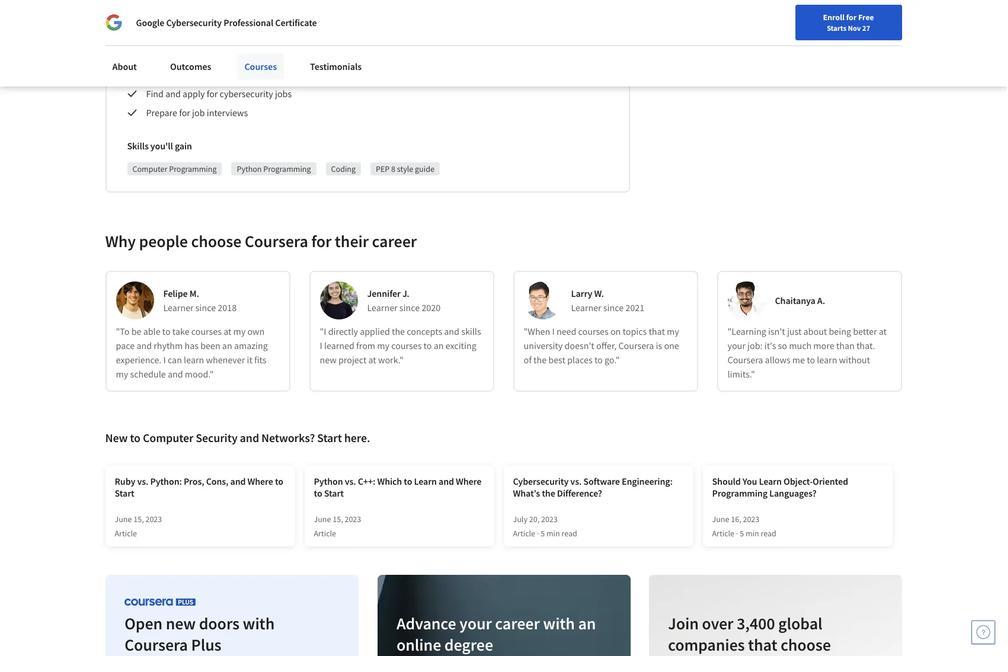 Task type: describe. For each thing, give the bounding box(es) containing it.
free
[[858, 12, 874, 23]]

on
[[611, 326, 621, 337]]

and inside '"i directly applied the concepts and skills i learned from my courses to an exciting new project at work."'
[[444, 326, 459, 337]]

a
[[294, 50, 299, 62]]

programming inside should you learn object-oriented programming languages?
[[712, 487, 768, 499]]

escalate
[[260, 50, 292, 62]]

coursera inside "when i need courses on topics that my university doesn't offer, coursera is one of the best places to go."
[[619, 340, 654, 352]]

an inside "to be able to take courses at my own pace and rhythm has been an amazing experience. i can learn whenever it fits my schedule and mood."
[[222, 340, 232, 352]]

one
[[664, 340, 679, 352]]

to inside "when i need courses on topics that my university doesn't offer, coursera is one of the best places to go."
[[594, 354, 603, 366]]

python for python vs. c++: which to learn and where to start
[[314, 476, 343, 487]]

has
[[185, 340, 199, 352]]

your inside advance your career with an online degree
[[459, 613, 491, 634]]

english button
[[758, 0, 830, 39]]

vs. for python
[[345, 476, 356, 487]]

16,
[[731, 514, 741, 525]]

pep 8 style guide
[[376, 164, 434, 174]]

courses inside "when i need courses on topics that my university doesn't offer, coursera is one of the best places to go."
[[578, 326, 609, 337]]

w.
[[594, 288, 604, 299]]

larry w. learner since 2021
[[571, 288, 644, 314]]

outcomes
[[170, 60, 211, 72]]

felipe
[[163, 288, 188, 299]]

courses
[[244, 60, 277, 72]]

"learning
[[728, 326, 766, 337]]

"when
[[524, 326, 550, 337]]

vs. for ruby
[[137, 476, 148, 487]]

more
[[813, 340, 834, 352]]

the down when at the top
[[196, 69, 209, 81]]

pep
[[376, 164, 390, 174]]

coursera inside open new doors with coursera plus
[[124, 634, 188, 656]]

new to computer security and networks? start here.
[[105, 430, 370, 445]]

me
[[792, 354, 805, 366]]

join over 3,400 global companies that choose coursera for business
[[668, 613, 831, 656]]

june for start
[[115, 514, 132, 525]]

programming for python programming
[[263, 164, 311, 174]]

min for the
[[546, 528, 560, 539]]

15, for to
[[333, 514, 343, 525]]

new
[[105, 430, 128, 445]]

can
[[168, 354, 182, 366]]

advance your career with an online degree
[[396, 613, 595, 656]]

at for better
[[879, 326, 887, 337]]

cons,
[[206, 476, 228, 487]]

prepare
[[146, 107, 177, 119]]

coursera plus image
[[124, 598, 195, 606]]

for inside join over 3,400 global companies that choose coursera for business
[[735, 656, 755, 656]]

· for programming
[[736, 528, 738, 539]]

offer,
[[596, 340, 617, 352]]

article for python vs. c++: which to learn and where to start
[[314, 528, 336, 539]]

for inside "enroll for free starts nov 27"
[[846, 12, 857, 23]]

open
[[124, 613, 162, 634]]

global
[[778, 613, 822, 634]]

that inside "when i need courses on topics that my university doesn't offer, coursera is one of the best places to go."
[[649, 326, 665, 337]]

0 vertical spatial cybersecurity
[[211, 69, 265, 81]]

at inside '"i directly applied the concepts and skills i learned from my courses to an exciting new project at work."'
[[368, 354, 376, 366]]

2023 for cybersecurity
[[541, 514, 558, 525]]

1 vertical spatial computer
[[143, 430, 193, 445]]

june for to
[[314, 514, 331, 525]]

new inside '"i directly applied the concepts and skills i learned from my courses to an exciting new project at work."'
[[320, 354, 337, 366]]

testimonials
[[310, 60, 362, 72]]

since for j.
[[399, 302, 420, 314]]

how
[[230, 50, 248, 62]]

mood."
[[185, 368, 214, 380]]

project
[[338, 354, 367, 366]]

5 for programming
[[740, 528, 744, 539]]

of
[[524, 354, 532, 366]]

coursera inside "learning isn't just about being better at your job: it's so much more than that. coursera allows me to learn without limits."
[[728, 354, 763, 366]]

here.
[[344, 430, 370, 445]]

0 vertical spatial cybersecurity
[[166, 17, 222, 28]]

career inside advance your career with an online degree
[[495, 613, 539, 634]]

the inside cybersecurity vs. software engineering: what's the difference?
[[542, 487, 555, 499]]

you
[[743, 476, 757, 487]]

1
[[858, 9, 861, 18]]

8
[[391, 164, 395, 174]]

"learning isn't just about being better at your job: it's so much more than that. coursera allows me to learn without limits."
[[728, 326, 887, 380]]

about
[[112, 60, 137, 72]]

start inside ruby vs. python: pros, cons, and where to start
[[115, 487, 134, 499]]

skills
[[461, 326, 481, 337]]

when
[[190, 50, 211, 62]]

experience.
[[116, 354, 161, 366]]

style
[[397, 164, 413, 174]]

from
[[356, 340, 375, 352]]

you'll for gain
[[150, 140, 173, 152]]

2020
[[422, 302, 441, 314]]

engage
[[146, 69, 175, 81]]

a.
[[817, 295, 825, 307]]

python for python programming
[[237, 164, 262, 174]]

m.
[[189, 288, 199, 299]]

my down experience. on the bottom of the page
[[116, 368, 128, 380]]

their
[[335, 231, 369, 252]]

limits."
[[728, 368, 755, 380]]

able
[[143, 326, 160, 337]]

· for the
[[537, 528, 539, 539]]

and down can
[[168, 368, 183, 380]]

applied
[[360, 326, 390, 337]]

the inside "when i need courses on topics that my university doesn't offer, coursera is one of the best places to go."
[[534, 354, 547, 366]]

cybersecurity inside cybersecurity vs. software engineering: what's the difference?
[[513, 476, 569, 487]]

incident
[[334, 50, 367, 62]]

coding
[[331, 164, 356, 174]]

and right security
[[240, 430, 259, 445]]

isn't
[[768, 326, 785, 337]]

"i
[[320, 326, 326, 337]]

best
[[548, 354, 565, 366]]

than
[[836, 340, 855, 352]]

community
[[267, 69, 312, 81]]

should you learn object-oriented programming languages?
[[712, 476, 848, 499]]

join
[[668, 613, 699, 634]]

to left c++: on the bottom left of page
[[314, 487, 322, 499]]

you'll for learn
[[150, 26, 172, 38]]

min for programming
[[746, 528, 759, 539]]

people
[[139, 231, 188, 252]]

june inside june 16, 2023 article · 5 min read
[[712, 514, 729, 525]]

learner for larry
[[571, 302, 601, 314]]

with for open
[[242, 613, 274, 634]]

june 15, 2023 article for start
[[115, 514, 162, 539]]

topics
[[623, 326, 647, 337]]

to inside "to be able to take courses at my own pace and rhythm has been an amazing experience. i can learn whenever it fits my schedule and mood."
[[162, 326, 171, 337]]

"to
[[116, 326, 130, 337]]

google cybersecurity professional certificate
[[136, 17, 317, 28]]

20,
[[529, 514, 540, 525]]

15, for start
[[134, 514, 144, 525]]

fits
[[254, 354, 266, 366]]

security
[[196, 430, 238, 445]]

what's
[[513, 487, 540, 499]]

to inside "learning isn't just about being better at your job: it's so much more than that. coursera allows me to learn without limits."
[[807, 354, 815, 366]]

google image
[[105, 14, 122, 31]]

help center image
[[976, 625, 991, 640]]

courses inside '"i directly applied the concepts and skills i learned from my courses to an exciting new project at work."'
[[391, 340, 422, 352]]

2021
[[626, 302, 644, 314]]

article for ruby vs. python: pros, cons, and where to start
[[115, 528, 137, 539]]

felipe m. learner since 2018
[[163, 288, 237, 314]]

0 horizontal spatial with
[[177, 69, 194, 81]]

start inside python vs. c++: which to learn and where to start
[[324, 487, 344, 499]]

starts
[[827, 23, 846, 33]]

find
[[146, 88, 164, 100]]

june 16, 2023 article · 5 min read
[[712, 514, 776, 539]]

i inside "to be able to take courses at my own pace and rhythm has been an amazing experience. i can learn whenever it fits my schedule and mood."
[[163, 354, 166, 366]]



Task type: vqa. For each thing, say whether or not it's contained in the screenshot.
1st 5 from left
yes



Task type: locate. For each thing, give the bounding box(es) containing it.
None search field
[[169, 7, 453, 31]]

5 inside june 16, 2023 article · 5 min read
[[740, 528, 744, 539]]

for right apply
[[207, 88, 218, 100]]

directly
[[328, 326, 358, 337]]

0 horizontal spatial learner
[[163, 302, 194, 314]]

0 horizontal spatial i
[[163, 354, 166, 366]]

0 horizontal spatial programming
[[169, 164, 217, 174]]

1 horizontal spatial python
[[314, 476, 343, 487]]

i left need
[[552, 326, 555, 337]]

to inside '"i directly applied the concepts and skills i learned from my courses to an exciting new project at work."'
[[424, 340, 432, 352]]

1 where from the left
[[247, 476, 273, 487]]

learn down has
[[184, 354, 204, 366]]

since down "m."
[[196, 302, 216, 314]]

ruby
[[115, 476, 135, 487]]

work."
[[378, 354, 404, 366]]

you'll left gain
[[150, 140, 173, 152]]

2023 inside june 16, 2023 article · 5 min read
[[743, 514, 760, 525]]

vs. inside ruby vs. python: pros, cons, and where to start
[[137, 476, 148, 487]]

the right of
[[534, 354, 547, 366]]

i down '"i'
[[320, 340, 322, 352]]

1 horizontal spatial with
[[242, 613, 274, 634]]

over
[[702, 613, 733, 634]]

apply
[[183, 88, 205, 100]]

for left their
[[311, 231, 332, 252]]

read down difference?
[[562, 528, 577, 539]]

own
[[247, 326, 265, 337]]

3 article from the left
[[513, 528, 535, 539]]

2023 down c++: on the bottom left of page
[[345, 514, 361, 525]]

about
[[804, 326, 827, 337]]

0 horizontal spatial courses
[[191, 326, 222, 337]]

for down '3,400'
[[735, 656, 755, 656]]

0 vertical spatial your
[[728, 340, 746, 352]]

cybersecurity vs. software engineering: what's the difference?
[[513, 476, 673, 499]]

2 where from the left
[[456, 476, 482, 487]]

june 15, 2023 article down 'ruby'
[[115, 514, 162, 539]]

1 horizontal spatial read
[[761, 528, 776, 539]]

languages?
[[769, 487, 817, 499]]

1 horizontal spatial 15,
[[333, 514, 343, 525]]

1 5 from the left
[[541, 528, 545, 539]]

i left can
[[163, 354, 166, 366]]

read for languages?
[[761, 528, 776, 539]]

nov
[[848, 23, 861, 33]]

since inside larry w. learner since 2021
[[603, 302, 624, 314]]

ruby vs. python: pros, cons, and where to start
[[115, 476, 283, 499]]

enroll
[[823, 12, 845, 23]]

at down from
[[368, 354, 376, 366]]

why people choose coursera for their career
[[105, 231, 417, 252]]

start left here.
[[317, 430, 342, 445]]

vs. left the software
[[570, 476, 582, 487]]

0 vertical spatial i
[[552, 326, 555, 337]]

1 horizontal spatial cybersecurity
[[513, 476, 569, 487]]

3 vs. from the left
[[570, 476, 582, 487]]

to up rhythm
[[162, 326, 171, 337]]

2 vs. from the left
[[345, 476, 356, 487]]

and
[[213, 50, 229, 62], [165, 88, 181, 100], [444, 326, 459, 337], [137, 340, 152, 352], [168, 368, 183, 380], [240, 430, 259, 445], [230, 476, 246, 487], [439, 476, 454, 487]]

3 2023 from the left
[[541, 514, 558, 525]]

career right their
[[372, 231, 417, 252]]

to down networks?
[[275, 476, 283, 487]]

and left the how
[[213, 50, 229, 62]]

1 horizontal spatial ·
[[736, 528, 738, 539]]

cybersecurity up when at the top
[[166, 17, 222, 28]]

j.
[[402, 288, 409, 299]]

1 horizontal spatial june 15, 2023 article
[[314, 514, 361, 539]]

exciting
[[446, 340, 476, 352]]

1 horizontal spatial at
[[368, 354, 376, 366]]

2 horizontal spatial with
[[543, 613, 574, 634]]

· down 16,
[[736, 528, 738, 539]]

1 horizontal spatial career
[[495, 613, 539, 634]]

at inside "learning isn't just about being better at your job: it's so much more than that. coursera allows me to learn without limits."
[[879, 326, 887, 337]]

min inside june 16, 2023 article · 5 min read
[[746, 528, 759, 539]]

python programming
[[237, 164, 311, 174]]

june 15, 2023 article for to
[[314, 514, 361, 539]]

1 vertical spatial your
[[459, 613, 491, 634]]

go."
[[605, 354, 620, 366]]

start
[[317, 430, 342, 445], [115, 487, 134, 499], [324, 487, 344, 499]]

my up one
[[667, 326, 679, 337]]

since down w.
[[603, 302, 624, 314]]

read inside june 16, 2023 article · 5 min read
[[761, 528, 776, 539]]

1 horizontal spatial new
[[320, 354, 337, 366]]

2 horizontal spatial vs.
[[570, 476, 582, 487]]

start left c++: on the bottom left of page
[[324, 487, 344, 499]]

i inside '"i directly applied the concepts and skills i learned from my courses to an exciting new project at work."'
[[320, 340, 322, 352]]

· inside june 16, 2023 article · 5 min read
[[736, 528, 738, 539]]

1 horizontal spatial vs.
[[345, 476, 356, 487]]

better
[[853, 326, 877, 337]]

article for cybersecurity vs. software engineering: what's the difference?
[[513, 528, 535, 539]]

0 vertical spatial that
[[649, 326, 665, 337]]

the right applied
[[392, 326, 405, 337]]

your down "learning on the right of page
[[728, 340, 746, 352]]

1 horizontal spatial an
[[434, 340, 444, 352]]

to right which
[[404, 476, 412, 487]]

prepare for job interviews
[[146, 107, 248, 119]]

where left what's
[[456, 476, 482, 487]]

which
[[377, 476, 402, 487]]

job
[[192, 107, 205, 119]]

· inside july 20, 2023 article · 5 min read
[[537, 528, 539, 539]]

and inside ruby vs. python: pros, cons, and where to start
[[230, 476, 246, 487]]

0 vertical spatial computer
[[132, 164, 167, 174]]

the inside '"i directly applied the concepts and skills i learned from my courses to an exciting new project at work."'
[[392, 326, 405, 337]]

2 horizontal spatial learner
[[571, 302, 601, 314]]

1 horizontal spatial since
[[399, 302, 420, 314]]

2 horizontal spatial an
[[578, 613, 595, 634]]

it's
[[764, 340, 776, 352]]

0 horizontal spatial june
[[115, 514, 132, 525]]

0 horizontal spatial 15,
[[134, 514, 144, 525]]

0 horizontal spatial june 15, 2023 article
[[115, 514, 162, 539]]

read for difference?
[[562, 528, 577, 539]]

2 · from the left
[[736, 528, 738, 539]]

since down j.
[[399, 302, 420, 314]]

and up experience. on the bottom of the page
[[137, 340, 152, 352]]

2 2023 from the left
[[345, 514, 361, 525]]

cybersecurity down the how
[[211, 69, 265, 81]]

article inside july 20, 2023 article · 5 min read
[[513, 528, 535, 539]]

1 horizontal spatial where
[[456, 476, 482, 487]]

1 vertical spatial that
[[748, 634, 777, 656]]

2 read from the left
[[761, 528, 776, 539]]

0 horizontal spatial career
[[372, 231, 417, 252]]

1 vs. from the left
[[137, 476, 148, 487]]

2 vertical spatial i
[[163, 354, 166, 366]]

determine when and how to escalate a security incident
[[146, 50, 367, 62]]

so
[[778, 340, 787, 352]]

1 since from the left
[[196, 302, 216, 314]]

2 horizontal spatial i
[[552, 326, 555, 337]]

· down 20,
[[537, 528, 539, 539]]

since for w.
[[603, 302, 624, 314]]

take
[[172, 326, 189, 337]]

skills
[[127, 140, 149, 152]]

1 2023 from the left
[[145, 514, 162, 525]]

my inside "when i need courses on topics that my university doesn't offer, coursera is one of the best places to go."
[[667, 326, 679, 337]]

whenever
[[206, 354, 245, 366]]

vs. for cybersecurity
[[570, 476, 582, 487]]

0 horizontal spatial new
[[165, 613, 195, 634]]

1 horizontal spatial min
[[746, 528, 759, 539]]

vs.
[[137, 476, 148, 487], [345, 476, 356, 487], [570, 476, 582, 487]]

to right me
[[807, 354, 815, 366]]

0 horizontal spatial that
[[649, 326, 665, 337]]

0 horizontal spatial read
[[562, 528, 577, 539]]

and right the find
[[165, 88, 181, 100]]

at inside "to be able to take courses at my own pace and rhythm has been an amazing experience. i can learn whenever it fits my schedule and mood."
[[224, 326, 231, 337]]

1 vertical spatial cybersecurity
[[513, 476, 569, 487]]

choose right '3,400'
[[781, 634, 831, 656]]

jennifer
[[367, 288, 401, 299]]

python:
[[150, 476, 182, 487]]

i inside "when i need courses on topics that my university doesn't offer, coursera is one of the best places to go."
[[552, 326, 555, 337]]

2 june 15, 2023 article from the left
[[314, 514, 361, 539]]

where right cons,
[[247, 476, 273, 487]]

concepts
[[407, 326, 442, 337]]

choose inside join over 3,400 global companies that choose coursera for business
[[781, 634, 831, 656]]

should
[[712, 476, 741, 487]]

new down the learned
[[320, 354, 337, 366]]

3 since from the left
[[603, 302, 624, 314]]

places
[[567, 354, 593, 366]]

chaitanya
[[775, 295, 815, 307]]

why
[[105, 231, 136, 252]]

3 learner from the left
[[571, 302, 601, 314]]

0 horizontal spatial cybersecurity
[[166, 17, 222, 28]]

4 2023 from the left
[[743, 514, 760, 525]]

an inside '"i directly applied the concepts and skills i learned from my courses to an exciting new project at work."'
[[434, 340, 444, 352]]

1 horizontal spatial courses
[[391, 340, 422, 352]]

0 horizontal spatial at
[[224, 326, 231, 337]]

where
[[247, 476, 273, 487], [456, 476, 482, 487]]

and inside python vs. c++: which to learn and where to start
[[439, 476, 454, 487]]

new
[[320, 354, 337, 366], [165, 613, 195, 634]]

1 horizontal spatial that
[[748, 634, 777, 656]]

cybersecurity up 20,
[[513, 476, 569, 487]]

2023 for python
[[345, 514, 361, 525]]

the right what's
[[542, 487, 555, 499]]

1 horizontal spatial choose
[[781, 634, 831, 656]]

learner inside larry w. learner since 2021
[[571, 302, 601, 314]]

be
[[131, 326, 141, 337]]

engage with the cybersecurity community
[[146, 69, 312, 81]]

with for advance
[[543, 613, 574, 634]]

0 horizontal spatial min
[[546, 528, 560, 539]]

2 5 from the left
[[740, 528, 744, 539]]

skills you'll gain
[[127, 140, 192, 152]]

computer down 'skills you'll gain'
[[132, 164, 167, 174]]

2 horizontal spatial june
[[712, 514, 729, 525]]

cybersecurity
[[166, 17, 222, 28], [513, 476, 569, 487]]

1 vertical spatial new
[[165, 613, 195, 634]]

0 vertical spatial python
[[237, 164, 262, 174]]

jobs
[[275, 88, 292, 100]]

programming up 16,
[[712, 487, 768, 499]]

0 horizontal spatial python
[[237, 164, 262, 174]]

your right advance
[[459, 613, 491, 634]]

learn inside python vs. c++: which to learn and where to start
[[414, 476, 437, 487]]

learn inside "learning isn't just about being better at your job: it's so much more than that. coursera allows me to learn without limits."
[[817, 354, 837, 366]]

june 15, 2023 article down c++: on the bottom left of page
[[314, 514, 361, 539]]

learner down larry
[[571, 302, 601, 314]]

learner for jennifer
[[367, 302, 398, 314]]

2 horizontal spatial since
[[603, 302, 624, 314]]

with inside advance your career with an online degree
[[543, 613, 574, 634]]

1 vertical spatial choose
[[781, 634, 831, 656]]

since inside jennifer j. learner since 2020
[[399, 302, 420, 314]]

that up is
[[649, 326, 665, 337]]

2 article from the left
[[314, 528, 336, 539]]

1 vertical spatial you'll
[[150, 140, 173, 152]]

learner inside jennifer j. learner since 2020
[[367, 302, 398, 314]]

learner down felipe
[[163, 302, 194, 314]]

learn down more at the bottom right of page
[[817, 354, 837, 366]]

2 horizontal spatial programming
[[712, 487, 768, 499]]

coursera inside join over 3,400 global companies that choose coursera for business
[[668, 656, 731, 656]]

2 learn from the left
[[759, 476, 782, 487]]

courses up been
[[191, 326, 222, 337]]

and up "exciting" in the left bottom of the page
[[444, 326, 459, 337]]

min down difference?
[[546, 528, 560, 539]]

learner down the jennifer at the left top of the page
[[367, 302, 398, 314]]

2023 for ruby
[[145, 514, 162, 525]]

learn inside should you learn object-oriented programming languages?
[[759, 476, 782, 487]]

without
[[839, 354, 870, 366]]

learn right which
[[414, 476, 437, 487]]

15,
[[134, 514, 144, 525], [333, 514, 343, 525]]

0 horizontal spatial vs.
[[137, 476, 148, 487]]

learn
[[174, 26, 195, 38], [184, 354, 204, 366], [817, 354, 837, 366]]

courses up work."
[[391, 340, 422, 352]]

min
[[546, 528, 560, 539], [746, 528, 759, 539]]

1 vertical spatial python
[[314, 476, 343, 487]]

business
[[758, 656, 820, 656]]

0 horizontal spatial where
[[247, 476, 273, 487]]

2 horizontal spatial courses
[[578, 326, 609, 337]]

2 learner from the left
[[367, 302, 398, 314]]

0 horizontal spatial choose
[[191, 231, 241, 252]]

programming left coding
[[263, 164, 311, 174]]

courses inside "to be able to take courses at my own pace and rhythm has been an amazing experience. i can learn whenever it fits my schedule and mood."
[[191, 326, 222, 337]]

cybersecurity down engage with the cybersecurity community at the left
[[220, 88, 273, 100]]

learn for my
[[184, 354, 204, 366]]

5 for the
[[541, 528, 545, 539]]

read inside july 20, 2023 article · 5 min read
[[562, 528, 577, 539]]

at for courses
[[224, 326, 231, 337]]

learner inside felipe m. learner since 2018
[[163, 302, 194, 314]]

you'll right what
[[150, 26, 172, 38]]

3 june from the left
[[712, 514, 729, 525]]

1 15, from the left
[[134, 514, 144, 525]]

0 horizontal spatial an
[[222, 340, 232, 352]]

new inside open new doors with coursera plus
[[165, 613, 195, 634]]

to left go." at the right bottom of the page
[[594, 354, 603, 366]]

where inside python vs. c++: which to learn and where to start
[[456, 476, 482, 487]]

2 since from the left
[[399, 302, 420, 314]]

my up work."
[[377, 340, 389, 352]]

learn for your
[[817, 354, 837, 366]]

0 horizontal spatial your
[[459, 613, 491, 634]]

find and apply for cybersecurity jobs
[[146, 88, 292, 100]]

2023 down 'python:'
[[145, 514, 162, 525]]

the
[[196, 69, 209, 81], [392, 326, 405, 337], [534, 354, 547, 366], [542, 487, 555, 499]]

1 horizontal spatial learn
[[759, 476, 782, 487]]

to right the how
[[249, 50, 258, 62]]

read down languages?
[[761, 528, 776, 539]]

career right degree
[[495, 613, 539, 634]]

1 read from the left
[[562, 528, 577, 539]]

0 horizontal spatial learn
[[414, 476, 437, 487]]

4 article from the left
[[712, 528, 734, 539]]

and right which
[[439, 476, 454, 487]]

start left 'python:'
[[115, 487, 134, 499]]

·
[[537, 528, 539, 539], [736, 528, 738, 539]]

python inside python vs. c++: which to learn and where to start
[[314, 476, 343, 487]]

your
[[728, 340, 746, 352], [459, 613, 491, 634]]

learn inside "to be able to take courses at my own pace and rhythm has been an amazing experience. i can learn whenever it fits my schedule and mood."
[[184, 354, 204, 366]]

programming
[[169, 164, 217, 174], [263, 164, 311, 174], [712, 487, 768, 499]]

2023 right 20,
[[541, 514, 558, 525]]

with inside open new doors with coursera plus
[[242, 613, 274, 634]]

with
[[177, 69, 194, 81], [242, 613, 274, 634], [543, 613, 574, 634]]

1 min from the left
[[546, 528, 560, 539]]

0 horizontal spatial since
[[196, 302, 216, 314]]

1 horizontal spatial i
[[320, 340, 322, 352]]

choose right people
[[191, 231, 241, 252]]

to right new
[[130, 430, 140, 445]]

vs. inside python vs. c++: which to learn and where to start
[[345, 476, 356, 487]]

since for m.
[[196, 302, 216, 314]]

min inside july 20, 2023 article · 5 min read
[[546, 528, 560, 539]]

oriented
[[813, 476, 848, 487]]

degree
[[444, 634, 493, 656]]

courses up offer,
[[578, 326, 609, 337]]

cybersecurity
[[211, 69, 265, 81], [220, 88, 273, 100]]

just
[[787, 326, 802, 337]]

about link
[[105, 53, 144, 79]]

jennifer j. learner since 2020
[[367, 288, 441, 314]]

rhythm
[[154, 340, 183, 352]]

0 vertical spatial you'll
[[150, 26, 172, 38]]

since inside felipe m. learner since 2018
[[196, 302, 216, 314]]

0 vertical spatial career
[[372, 231, 417, 252]]

courses
[[191, 326, 222, 337], [578, 326, 609, 337], [391, 340, 422, 352]]

1 article from the left
[[115, 528, 137, 539]]

where inside ruby vs. python: pros, cons, and where to start
[[247, 476, 273, 487]]

1 june from the left
[[115, 514, 132, 525]]

determine
[[146, 50, 188, 62]]

show notifications image
[[847, 15, 861, 29]]

1 horizontal spatial programming
[[263, 164, 311, 174]]

1 vertical spatial cybersecurity
[[220, 88, 273, 100]]

vs. inside cybersecurity vs. software engineering: what's the difference?
[[570, 476, 582, 487]]

1 horizontal spatial 5
[[740, 528, 744, 539]]

2023 right 16,
[[743, 514, 760, 525]]

to inside ruby vs. python: pros, cons, and where to start
[[275, 476, 283, 487]]

python
[[237, 164, 262, 174], [314, 476, 343, 487]]

1 vertical spatial i
[[320, 340, 322, 352]]

july
[[513, 514, 528, 525]]

learner
[[163, 302, 194, 314], [367, 302, 398, 314], [571, 302, 601, 314]]

my inside '"i directly applied the concepts and skills i learned from my courses to an exciting new project at work."'
[[377, 340, 389, 352]]

2 june from the left
[[314, 514, 331, 525]]

computer up 'python:'
[[143, 430, 193, 445]]

c++:
[[358, 476, 375, 487]]

that inside join over 3,400 global companies that choose coursera for business
[[748, 634, 777, 656]]

3,400
[[737, 613, 775, 634]]

min down you
[[746, 528, 759, 539]]

2023 for should
[[743, 514, 760, 525]]

for left 1
[[846, 12, 857, 23]]

that
[[649, 326, 665, 337], [748, 634, 777, 656]]

1 · from the left
[[537, 528, 539, 539]]

to down concepts
[[424, 340, 432, 352]]

5
[[541, 528, 545, 539], [740, 528, 744, 539]]

learner for felipe
[[163, 302, 194, 314]]

1 vertical spatial career
[[495, 613, 539, 634]]

1 horizontal spatial learner
[[367, 302, 398, 314]]

vs. left c++: on the bottom left of page
[[345, 476, 356, 487]]

2 horizontal spatial at
[[879, 326, 887, 337]]

2 min from the left
[[746, 528, 759, 539]]

programming for computer programming
[[169, 164, 217, 174]]

career
[[372, 231, 417, 252], [495, 613, 539, 634]]

article inside june 16, 2023 article · 5 min read
[[712, 528, 734, 539]]

0 horizontal spatial ·
[[537, 528, 539, 539]]

that left global
[[748, 634, 777, 656]]

0 vertical spatial choose
[[191, 231, 241, 252]]

software
[[583, 476, 620, 487]]

1 june 15, 2023 article from the left
[[115, 514, 162, 539]]

plus
[[191, 634, 221, 656]]

allows
[[765, 354, 791, 366]]

5 inside july 20, 2023 article · 5 min read
[[541, 528, 545, 539]]

0 horizontal spatial 5
[[541, 528, 545, 539]]

1 learner from the left
[[163, 302, 194, 314]]

0 vertical spatial new
[[320, 354, 337, 366]]

2023 inside july 20, 2023 article · 5 min read
[[541, 514, 558, 525]]

new down 'coursera plus' image
[[165, 613, 195, 634]]

1 horizontal spatial june
[[314, 514, 331, 525]]

for left job
[[179, 107, 190, 119]]

being
[[829, 326, 851, 337]]

1 horizontal spatial your
[[728, 340, 746, 352]]

learn right you
[[759, 476, 782, 487]]

1 learn from the left
[[414, 476, 437, 487]]

june 15, 2023 article
[[115, 514, 162, 539], [314, 514, 361, 539]]

python vs. c++: which to learn and where to start
[[314, 476, 482, 499]]

you'll
[[150, 26, 172, 38], [150, 140, 173, 152]]

to
[[249, 50, 258, 62], [162, 326, 171, 337], [424, 340, 432, 352], [594, 354, 603, 366], [807, 354, 815, 366], [130, 430, 140, 445], [275, 476, 283, 487], [404, 476, 412, 487], [314, 487, 322, 499]]

article for should you learn object-oriented programming languages?
[[712, 528, 734, 539]]

and right cons,
[[230, 476, 246, 487]]

27
[[862, 23, 870, 33]]

my left own
[[233, 326, 246, 337]]

at down 2018
[[224, 326, 231, 337]]

your inside "learning isn't just about being better at your job: it's so much more than that. coursera allows me to learn without limits."
[[728, 340, 746, 352]]

at right better
[[879, 326, 887, 337]]

"to be able to take courses at my own pace and rhythm has been an amazing experience. i can learn whenever it fits my schedule and mood."
[[116, 326, 268, 380]]

networks?
[[261, 430, 315, 445]]

an inside advance your career with an online degree
[[578, 613, 595, 634]]

programming down gain
[[169, 164, 217, 174]]

learn
[[414, 476, 437, 487], [759, 476, 782, 487]]

vs. right 'ruby'
[[137, 476, 148, 487]]

learn up when at the top
[[174, 26, 195, 38]]

2 15, from the left
[[333, 514, 343, 525]]



